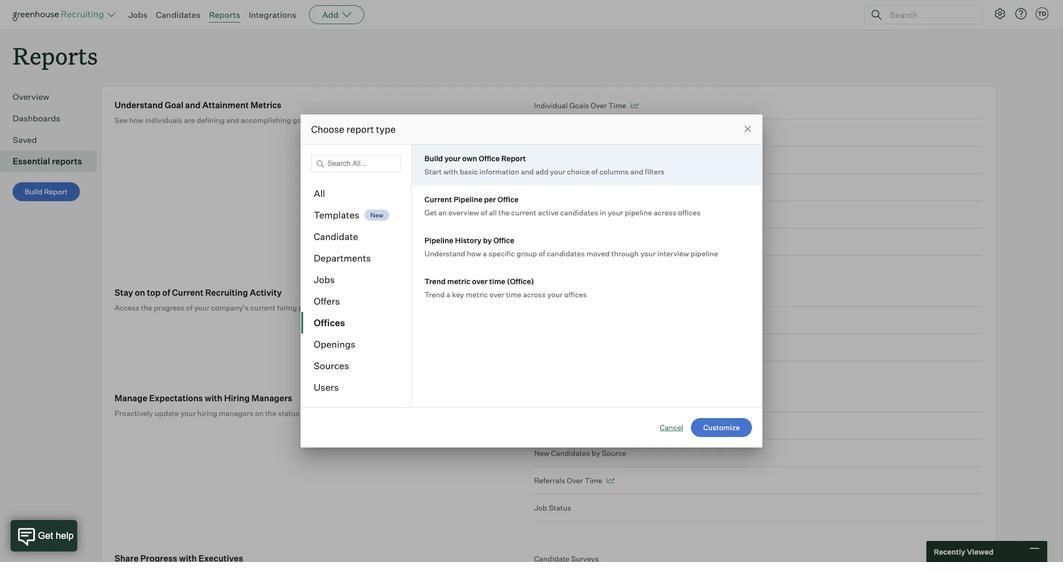 Task type: describe. For each thing, give the bounding box(es) containing it.
add
[[322, 9, 339, 20]]

basic
[[460, 167, 478, 176]]

1 vertical spatial metric
[[466, 290, 488, 299]]

overview link
[[13, 90, 92, 103]]

own inside understand goal and attainment metrics see how individuals are defining and accomplishing goals for their own personal and team development
[[341, 116, 356, 125]]

saved link
[[13, 134, 92, 146]]

1 horizontal spatial time
[[506, 290, 521, 299]]

build for build report
[[25, 187, 42, 196]]

overview
[[13, 92, 49, 102]]

pipeline for interview
[[691, 249, 718, 258]]

understand inside understand goal and attainment metrics see how individuals are defining and accomplishing goals for their own personal and team development
[[115, 100, 163, 110]]

pipeline for your
[[625, 208, 652, 217]]

of right top
[[162, 288, 170, 298]]

each
[[309, 409, 326, 418]]

time down new candidates by source
[[585, 476, 602, 485]]

process
[[299, 303, 326, 312]]

integrations
[[249, 9, 296, 20]]

1 vertical spatial over
[[490, 290, 504, 299]]

office for per
[[498, 195, 519, 204]]

recently viewed
[[934, 547, 994, 556]]

status
[[278, 409, 299, 418]]

individual goals over time
[[534, 101, 626, 110]]

0 horizontal spatial reports
[[13, 40, 98, 71]]

team
[[403, 116, 421, 125]]

report inside build your own office report start with basic information and add your choice of columns and filters
[[501, 154, 526, 163]]

departments
[[314, 252, 371, 264]]

integrations link
[[249, 9, 296, 20]]

new candidates by source
[[534, 449, 626, 458]]

templates
[[314, 209, 359, 221]]

Search text field
[[887, 7, 972, 22]]

see
[[115, 116, 128, 125]]

by for candidates
[[592, 449, 600, 458]]

offices
[[314, 317, 345, 328]]

current inside "stay on top of current recruiting activity access the progress of your company's current hiring process"
[[172, 288, 203, 298]]

filters
[[645, 167, 665, 176]]

moved
[[586, 249, 610, 258]]

the inside "stay on top of current recruiting activity access the progress of your company's current hiring process"
[[141, 303, 152, 312]]

offers
[[314, 295, 340, 307]]

essential
[[13, 156, 50, 167]]

a for key
[[446, 290, 451, 299]]

time down add
[[534, 183, 552, 192]]

development
[[423, 116, 468, 125]]

1 vertical spatial attainment
[[651, 183, 690, 192]]

and left add
[[521, 167, 534, 176]]

0 vertical spatial time
[[489, 277, 505, 286]]

time to review applications goal attainment
[[534, 183, 690, 192]]

current pipeline per job link
[[534, 288, 983, 307]]

reports link
[[209, 9, 240, 20]]

metrics
[[251, 100, 282, 110]]

dashboards
[[13, 113, 60, 124]]

managers
[[219, 409, 253, 418]]

hiring
[[224, 393, 250, 404]]

your inside manage expectations with hiring managers proactively update your hiring managers on the status of each job
[[180, 409, 196, 418]]

0 vertical spatial jobs
[[128, 9, 147, 20]]

by for history
[[483, 236, 492, 245]]

offices inside current pipeline per office get an overview of all the current active candidates in your pipeline across offices
[[678, 208, 701, 217]]

essential reports
[[13, 156, 82, 167]]

across inside current pipeline per office get an overview of all the current active candidates in your pipeline across offices
[[654, 208, 676, 217]]

report
[[346, 123, 374, 135]]

how inside understand goal and attainment metrics see how individuals are defining and accomplishing goals for their own personal and team development
[[129, 116, 143, 125]]

sources
[[314, 360, 349, 372]]

group
[[517, 249, 537, 258]]

of inside pipeline history by office understand how a specific group of candidates moved through your interview pipeline
[[539, 249, 545, 258]]

on inside manage expectations with hiring managers proactively update your hiring managers on the status of each job
[[255, 409, 264, 418]]

viewed
[[967, 547, 994, 556]]

choose
[[311, 123, 344, 135]]

your inside current pipeline per office get an overview of all the current active candidates in your pipeline across offices
[[608, 208, 623, 217]]

your inside "stay on top of current recruiting activity access the progress of your company's current hiring process"
[[194, 303, 210, 312]]

recently
[[934, 547, 965, 556]]

jobs inside choose report type dialog
[[314, 274, 335, 285]]

and left filters
[[630, 167, 643, 176]]

of inside current pipeline per office get an overview of all the current active candidates in your pipeline across offices
[[481, 208, 487, 217]]

choice
[[567, 167, 590, 176]]

essential reports link
[[13, 155, 92, 168]]

of inside manage expectations with hiring managers proactively update your hiring managers on the status of each job
[[301, 409, 308, 418]]

0 vertical spatial metric
[[447, 277, 471, 286]]

get
[[425, 208, 437, 217]]

icon chart image for managers
[[607, 478, 615, 484]]

company's
[[211, 303, 249, 312]]

status
[[549, 504, 571, 512]]

specific
[[488, 249, 515, 258]]

schedule
[[562, 210, 594, 219]]

current pipeline per job
[[534, 289, 617, 298]]

of right 'progress'
[[186, 303, 193, 312]]

individual
[[534, 101, 568, 110]]

across inside 'trend metric over time (office) trend a key metric over time across your offices'
[[523, 290, 546, 299]]

current inside current pipeline per office get an overview of all the current active candidates in your pipeline across offices
[[511, 208, 536, 217]]

expectations
[[149, 393, 203, 404]]

1 vertical spatial over
[[567, 476, 583, 485]]

defining
[[197, 116, 225, 125]]

accomplishing
[[241, 116, 291, 125]]

hiring inside manage expectations with hiring managers proactively update your hiring managers on the status of each job
[[197, 409, 217, 418]]

for
[[313, 116, 322, 125]]

pipeline for current pipeline per job
[[562, 289, 590, 298]]

2 vertical spatial attainment
[[683, 210, 722, 219]]

customize
[[703, 423, 740, 432]]

td button
[[1036, 7, 1048, 20]]

start
[[425, 167, 442, 176]]

your right add
[[550, 167, 565, 176]]

offices inside 'trend metric over time (office) trend a key metric over time across your offices'
[[564, 290, 587, 299]]

0 horizontal spatial over
[[472, 277, 488, 286]]

cancel
[[660, 423, 683, 432]]

applications
[[588, 183, 632, 192]]

key
[[452, 290, 464, 299]]

information
[[480, 167, 519, 176]]

your inside pipeline history by office understand how a specific group of candidates moved through your interview pipeline
[[640, 249, 656, 258]]

personal
[[357, 116, 387, 125]]

current inside "stay on top of current recruiting activity access the progress of your company's current hiring process"
[[250, 303, 275, 312]]

0 vertical spatial icon chart image
[[630, 103, 638, 108]]

recruiting
[[205, 288, 248, 298]]

office for by
[[493, 236, 514, 245]]

managers
[[251, 393, 292, 404]]

report inside button
[[44, 187, 68, 196]]

1 trend from the top
[[425, 277, 446, 286]]

all
[[314, 188, 325, 199]]

saved
[[13, 135, 37, 145]]

candidates link
[[156, 9, 201, 20]]

pipeline inside pipeline history by office understand how a specific group of candidates moved through your interview pipeline
[[425, 236, 453, 245]]

build report button
[[13, 182, 80, 201]]

and right the defining
[[226, 116, 239, 125]]

dashboards link
[[13, 112, 92, 125]]

cancel link
[[660, 423, 683, 433]]

the inside current pipeline per office get an overview of all the current active candidates in your pipeline across offices
[[498, 208, 510, 217]]

add button
[[309, 5, 364, 24]]

openings
[[314, 338, 355, 350]]

time right goals
[[608, 101, 626, 110]]

customize button
[[691, 418, 752, 437]]

0 vertical spatial candidate
[[629, 210, 664, 219]]

goals
[[569, 101, 589, 110]]

available
[[596, 210, 627, 219]]

0 horizontal spatial candidates
[[156, 9, 201, 20]]



Task type: locate. For each thing, give the bounding box(es) containing it.
current
[[425, 195, 452, 204], [172, 288, 203, 298], [534, 289, 560, 298]]

pipeline inside current pipeline per office get an overview of all the current active candidates in your pipeline across offices
[[625, 208, 652, 217]]

a for specific
[[483, 249, 487, 258]]

attainment inside understand goal and attainment metrics see how individuals are defining and accomplishing goals for their own personal and team development
[[202, 100, 249, 110]]

0 horizontal spatial current
[[250, 303, 275, 312]]

over
[[591, 101, 607, 110], [567, 476, 583, 485]]

pipeline for current pipeline per office get an overview of all the current active candidates in your pipeline across offices
[[454, 195, 483, 204]]

how down history
[[467, 249, 481, 258]]

of left "all"
[[481, 208, 487, 217]]

a left specific
[[483, 249, 487, 258]]

build up start
[[425, 154, 443, 163]]

0 vertical spatial by
[[483, 236, 492, 245]]

0 horizontal spatial report
[[44, 187, 68, 196]]

reports
[[209, 9, 240, 20], [13, 40, 98, 71]]

jobs up offers
[[314, 274, 335, 285]]

hiring left process
[[277, 303, 297, 312]]

across down (office)
[[523, 290, 546, 299]]

0 horizontal spatial new
[[370, 211, 384, 219]]

all
[[489, 208, 497, 217]]

interview
[[657, 249, 689, 258]]

to for schedule
[[554, 210, 561, 219]]

office inside current pipeline per office get an overview of all the current active candidates in your pipeline across offices
[[498, 195, 519, 204]]

office up specific
[[493, 236, 514, 245]]

build report
[[25, 187, 68, 196]]

report down "essential reports" link
[[44, 187, 68, 196]]

1 vertical spatial office
[[498, 195, 519, 204]]

per
[[591, 289, 603, 298]]

2 horizontal spatial the
[[498, 208, 510, 217]]

0 vertical spatial office
[[479, 154, 500, 163]]

your right through
[[640, 249, 656, 258]]

1 vertical spatial build
[[25, 187, 42, 196]]

new right templates
[[370, 211, 384, 219]]

2 vertical spatial goal
[[666, 210, 682, 219]]

2 horizontal spatial goal
[[666, 210, 682, 219]]

0 vertical spatial current
[[511, 208, 536, 217]]

office up information
[[479, 154, 500, 163]]

candidates
[[156, 9, 201, 20], [551, 449, 590, 458]]

0 vertical spatial hiring
[[277, 303, 297, 312]]

pipeline
[[625, 208, 652, 217], [691, 249, 718, 258]]

1 horizontal spatial the
[[265, 409, 276, 418]]

office right per
[[498, 195, 519, 204]]

time down (office)
[[506, 290, 521, 299]]

1 vertical spatial hiring
[[197, 409, 217, 418]]

job
[[327, 409, 338, 418]]

icon chart image
[[630, 103, 638, 108], [694, 185, 702, 190], [607, 478, 615, 484]]

build your own office report start with basic information and add your choice of columns and filters
[[425, 154, 665, 176]]

1 vertical spatial jobs
[[314, 274, 335, 285]]

over left (office)
[[472, 277, 488, 286]]

in
[[600, 208, 606, 217]]

the right "all"
[[498, 208, 510, 217]]

jobs left candidates link
[[128, 9, 147, 20]]

active
[[538, 208, 559, 217]]

their
[[324, 116, 340, 125]]

build inside button
[[25, 187, 42, 196]]

the inside manage expectations with hiring managers proactively update your hiring managers on the status of each job
[[265, 409, 276, 418]]

with inside manage expectations with hiring managers proactively update your hiring managers on the status of each job
[[205, 393, 222, 404]]

metric up key
[[447, 277, 471, 286]]

pipeline right the in
[[625, 208, 652, 217]]

jobs
[[128, 9, 147, 20], [314, 274, 335, 285]]

goal down filters
[[633, 183, 649, 192]]

users
[[314, 382, 339, 393]]

of left each
[[301, 409, 308, 418]]

understand goal and attainment metrics see how individuals are defining and accomplishing goals for their own personal and team development
[[115, 100, 468, 125]]

of
[[591, 167, 598, 176], [481, 208, 487, 217], [539, 249, 545, 258], [162, 288, 170, 298], [186, 303, 193, 312], [301, 409, 308, 418]]

1 vertical spatial new
[[534, 449, 549, 458]]

across up interview
[[654, 208, 676, 217]]

pipeline right interview
[[691, 249, 718, 258]]

0 horizontal spatial over
[[567, 476, 583, 485]]

0 vertical spatial reports
[[209, 9, 240, 20]]

hiring inside "stay on top of current recruiting activity access the progress of your company's current hiring process"
[[277, 303, 297, 312]]

own right "their"
[[341, 116, 356, 125]]

0 horizontal spatial hiring
[[197, 409, 217, 418]]

source
[[602, 449, 626, 458]]

office inside pipeline history by office understand how a specific group of candidates moved through your interview pipeline
[[493, 236, 514, 245]]

how
[[129, 116, 143, 125], [467, 249, 481, 258]]

progress
[[154, 303, 184, 312]]

attainment down filters
[[651, 183, 690, 192]]

of right group
[[539, 249, 545, 258]]

to left schedule
[[554, 210, 561, 219]]

0 horizontal spatial on
[[135, 288, 145, 298]]

1 horizontal spatial across
[[654, 208, 676, 217]]

1 horizontal spatial a
[[483, 249, 487, 258]]

goal up interview
[[666, 210, 682, 219]]

understand up see
[[115, 100, 163, 110]]

per
[[484, 195, 496, 204]]

how right see
[[129, 116, 143, 125]]

and up are
[[185, 100, 201, 110]]

candidates left the moved
[[547, 249, 585, 258]]

and left team
[[389, 116, 402, 125]]

a
[[483, 249, 487, 258], [446, 290, 451, 299]]

choose report type
[[311, 123, 396, 135]]

1 vertical spatial across
[[523, 290, 546, 299]]

icon chart image for metrics
[[694, 185, 702, 190]]

manage expectations with hiring managers proactively update your hiring managers on the status of each job
[[115, 393, 338, 418]]

1 horizontal spatial icon chart image
[[630, 103, 638, 108]]

1 vertical spatial icon chart image
[[694, 185, 702, 190]]

0 vertical spatial pipeline
[[454, 195, 483, 204]]

1 horizontal spatial understand
[[425, 249, 465, 258]]

by inside pipeline history by office understand how a specific group of candidates moved through your interview pipeline
[[483, 236, 492, 245]]

own inside build your own office report start with basic information and add your choice of columns and filters
[[462, 154, 477, 163]]

pipeline
[[454, 195, 483, 204], [425, 236, 453, 245], [562, 289, 590, 298]]

offices up interview
[[678, 208, 701, 217]]

1 vertical spatial job
[[534, 504, 547, 512]]

your right the in
[[608, 208, 623, 217]]

0 horizontal spatial jobs
[[128, 9, 147, 20]]

current down activity
[[250, 303, 275, 312]]

your left per
[[547, 290, 563, 299]]

new for new candidates by source
[[534, 449, 549, 458]]

1 horizontal spatial new
[[534, 449, 549, 458]]

the down "managers"
[[265, 409, 276, 418]]

on
[[135, 288, 145, 298], [255, 409, 264, 418]]

current up an
[[425, 195, 452, 204]]

your up basic
[[445, 154, 461, 163]]

0 horizontal spatial with
[[205, 393, 222, 404]]

a left key
[[446, 290, 451, 299]]

1 vertical spatial offices
[[564, 290, 587, 299]]

1 vertical spatial candidates
[[547, 249, 585, 258]]

1 vertical spatial pipeline
[[425, 236, 453, 245]]

over right goals
[[591, 101, 607, 110]]

proactively
[[115, 409, 153, 418]]

0 horizontal spatial offices
[[564, 290, 587, 299]]

of right choice on the top of the page
[[591, 167, 598, 176]]

job status
[[534, 504, 571, 512]]

job left status
[[534, 504, 547, 512]]

current up 'progress'
[[172, 288, 203, 298]]

candidates inside new candidates by source link
[[551, 449, 590, 458]]

1 vertical spatial by
[[592, 449, 600, 458]]

build inside build your own office report start with basic information and add your choice of columns and filters
[[425, 154, 443, 163]]

1 horizontal spatial over
[[591, 101, 607, 110]]

0 vertical spatial with
[[443, 167, 458, 176]]

understand inside pipeline history by office understand how a specific group of candidates moved through your interview pipeline
[[425, 249, 465, 258]]

your inside 'trend metric over time (office) trend a key metric over time across your offices'
[[547, 290, 563, 299]]

pipeline left per
[[562, 289, 590, 298]]

td button
[[1034, 5, 1051, 22]]

metric
[[447, 277, 471, 286], [466, 290, 488, 299]]

1 vertical spatial to
[[554, 210, 561, 219]]

hiring left managers
[[197, 409, 217, 418]]

job right per
[[604, 289, 617, 298]]

offices left per
[[564, 290, 587, 299]]

1 horizontal spatial jobs
[[314, 274, 335, 285]]

0 horizontal spatial current
[[172, 288, 203, 298]]

new up referrals
[[534, 449, 549, 458]]

candidates right jobs link at the top left of page
[[156, 9, 201, 20]]

current inside current pipeline per office get an overview of all the current active candidates in your pipeline across offices
[[425, 195, 452, 204]]

report up information
[[501, 154, 526, 163]]

a inside 'trend metric over time (office) trend a key metric over time across your offices'
[[446, 290, 451, 299]]

candidates
[[560, 208, 598, 217], [547, 249, 585, 258]]

reports down greenhouse recruiting image
[[13, 40, 98, 71]]

review
[[562, 183, 587, 192]]

build down essential
[[25, 187, 42, 196]]

pipeline inside current pipeline per office get an overview of all the current active candidates in your pipeline across offices
[[454, 195, 483, 204]]

1 horizontal spatial current
[[511, 208, 536, 217]]

1 vertical spatial understand
[[425, 249, 465, 258]]

your down expectations
[[180, 409, 196, 418]]

stay on top of current recruiting activity access the progress of your company's current hiring process
[[115, 288, 326, 312]]

1 vertical spatial own
[[462, 154, 477, 163]]

over right key
[[490, 290, 504, 299]]

1 to from the top
[[554, 183, 561, 192]]

a inside pipeline history by office understand how a specific group of candidates moved through your interview pipeline
[[483, 249, 487, 258]]

td
[[1038, 10, 1046, 17]]

reports
[[52, 156, 82, 167]]

time left schedule
[[534, 210, 552, 219]]

on inside "stay on top of current recruiting activity access the progress of your company's current hiring process"
[[135, 288, 145, 298]]

top
[[147, 288, 161, 298]]

0 vertical spatial own
[[341, 116, 356, 125]]

pipeline down an
[[425, 236, 453, 245]]

0 vertical spatial build
[[425, 154, 443, 163]]

office for own
[[479, 154, 500, 163]]

1 horizontal spatial how
[[467, 249, 481, 258]]

0 vertical spatial goal
[[165, 100, 183, 110]]

pipeline up overview
[[454, 195, 483, 204]]

1 vertical spatial a
[[446, 290, 451, 299]]

goal inside understand goal and attainment metrics see how individuals are defining and accomplishing goals for their own personal and team development
[[165, 100, 183, 110]]

candidate down templates
[[314, 231, 358, 242]]

offices
[[678, 208, 701, 217], [564, 290, 587, 299]]

0 vertical spatial candidates
[[560, 208, 598, 217]]

and
[[185, 100, 201, 110], [226, 116, 239, 125], [389, 116, 402, 125], [521, 167, 534, 176], [630, 167, 643, 176]]

through
[[611, 249, 639, 258]]

0 vertical spatial the
[[498, 208, 510, 217]]

1 horizontal spatial with
[[443, 167, 458, 176]]

current down (office)
[[534, 289, 560, 298]]

0 vertical spatial on
[[135, 288, 145, 298]]

metric right key
[[466, 290, 488, 299]]

overview
[[448, 208, 479, 217]]

by right history
[[483, 236, 492, 245]]

type
[[376, 123, 396, 135]]

1 horizontal spatial reports
[[209, 9, 240, 20]]

attainment
[[202, 100, 249, 110], [651, 183, 690, 192], [683, 210, 722, 219]]

attainment up the defining
[[202, 100, 249, 110]]

current for current pipeline per job
[[534, 289, 560, 298]]

own up basic
[[462, 154, 477, 163]]

new
[[370, 211, 384, 219], [534, 449, 549, 458]]

0 vertical spatial attainment
[[202, 100, 249, 110]]

0 vertical spatial a
[[483, 249, 487, 258]]

2 vertical spatial office
[[493, 236, 514, 245]]

to left review
[[554, 183, 561, 192]]

current for current pipeline per office get an overview of all the current active candidates in your pipeline across offices
[[425, 195, 452, 204]]

own
[[341, 116, 356, 125], [462, 154, 477, 163]]

goal up individuals
[[165, 100, 183, 110]]

individuals
[[145, 116, 182, 125]]

0 horizontal spatial job
[[534, 504, 547, 512]]

2 vertical spatial icon chart image
[[607, 478, 615, 484]]

configure image
[[994, 7, 1006, 20]]

time left (office)
[[489, 277, 505, 286]]

Search All... text field
[[311, 155, 401, 172]]

trend
[[425, 277, 446, 286], [425, 290, 445, 299]]

to for review
[[554, 183, 561, 192]]

build for build your own office report start with basic information and add your choice of columns and filters
[[425, 154, 443, 163]]

1 horizontal spatial pipeline
[[454, 195, 483, 204]]

choose report type dialog
[[301, 115, 763, 448]]

1 horizontal spatial job
[[604, 289, 617, 298]]

1 vertical spatial trend
[[425, 290, 445, 299]]

0 horizontal spatial own
[[341, 116, 356, 125]]

over
[[472, 277, 488, 286], [490, 290, 504, 299]]

the down top
[[141, 303, 152, 312]]

hiring
[[277, 303, 297, 312], [197, 409, 217, 418]]

1 vertical spatial the
[[141, 303, 152, 312]]

0 vertical spatial how
[[129, 116, 143, 125]]

report
[[501, 154, 526, 163], [44, 187, 68, 196]]

your left company's in the left of the page
[[194, 303, 210, 312]]

current left active
[[511, 208, 536, 217]]

job status link
[[534, 495, 983, 522]]

by left source
[[592, 449, 600, 458]]

0 horizontal spatial candidate
[[314, 231, 358, 242]]

how inside pipeline history by office understand how a specific group of candidates moved through your interview pipeline
[[467, 249, 481, 258]]

0 horizontal spatial understand
[[115, 100, 163, 110]]

1 vertical spatial current
[[250, 303, 275, 312]]

referrals over time
[[534, 476, 602, 485]]

on left top
[[135, 288, 145, 298]]

candidate inside choose report type dialog
[[314, 231, 358, 242]]

greenhouse recruiting image
[[13, 8, 107, 21]]

1 vertical spatial with
[[205, 393, 222, 404]]

1 horizontal spatial goal
[[633, 183, 649, 192]]

with left hiring
[[205, 393, 222, 404]]

trend metric over time (office) trend a key metric over time across your offices
[[425, 277, 587, 299]]

new candidates by source link
[[534, 440, 983, 467]]

time to schedule available candidate goal attainment link
[[534, 201, 983, 229]]

jobs link
[[128, 9, 147, 20]]

candidates inside pipeline history by office understand how a specific group of candidates moved through your interview pipeline
[[547, 249, 585, 258]]

0 vertical spatial across
[[654, 208, 676, 217]]

new inside choose report type dialog
[[370, 211, 384, 219]]

0 horizontal spatial across
[[523, 290, 546, 299]]

stay
[[115, 288, 133, 298]]

candidates inside current pipeline per office get an overview of all the current active candidates in your pipeline across offices
[[560, 208, 598, 217]]

understand down history
[[425, 249, 465, 258]]

new for new
[[370, 211, 384, 219]]

an
[[438, 208, 447, 217]]

0 vertical spatial understand
[[115, 100, 163, 110]]

reports right candidates link
[[209, 9, 240, 20]]

update
[[155, 409, 179, 418]]

candidates left the in
[[560, 208, 598, 217]]

on down "managers"
[[255, 409, 264, 418]]

2 trend from the top
[[425, 290, 445, 299]]

1 horizontal spatial by
[[592, 449, 600, 458]]

1 horizontal spatial over
[[490, 290, 504, 299]]

1 horizontal spatial candidates
[[551, 449, 590, 458]]

candidates up referrals over time
[[551, 449, 590, 458]]

with
[[443, 167, 458, 176], [205, 393, 222, 404]]

over right referrals
[[567, 476, 583, 485]]

2 to from the top
[[554, 210, 561, 219]]

job
[[604, 289, 617, 298], [534, 504, 547, 512]]

0 horizontal spatial how
[[129, 116, 143, 125]]

of inside build your own office report start with basic information and add your choice of columns and filters
[[591, 167, 598, 176]]

0 vertical spatial job
[[604, 289, 617, 298]]

candidate right available
[[629, 210, 664, 219]]

1 vertical spatial reports
[[13, 40, 98, 71]]

2 vertical spatial pipeline
[[562, 289, 590, 298]]

0 horizontal spatial the
[[141, 303, 152, 312]]

understand
[[115, 100, 163, 110], [425, 249, 465, 258]]

1 vertical spatial goal
[[633, 183, 649, 192]]

1 vertical spatial report
[[44, 187, 68, 196]]

attainment up interview
[[683, 210, 722, 219]]

0 vertical spatial offices
[[678, 208, 701, 217]]

add
[[535, 167, 549, 176]]

with inside build your own office report start with basic information and add your choice of columns and filters
[[443, 167, 458, 176]]

1 horizontal spatial candidate
[[629, 210, 664, 219]]

1 vertical spatial pipeline
[[691, 249, 718, 258]]

pipeline inside pipeline history by office understand how a specific group of candidates moved through your interview pipeline
[[691, 249, 718, 258]]

0 vertical spatial new
[[370, 211, 384, 219]]

access
[[115, 303, 139, 312]]

are
[[184, 116, 195, 125]]

0 vertical spatial over
[[591, 101, 607, 110]]

office inside build your own office report start with basic information and add your choice of columns and filters
[[479, 154, 500, 163]]

0 horizontal spatial a
[[446, 290, 451, 299]]

2 horizontal spatial current
[[534, 289, 560, 298]]

with right start
[[443, 167, 458, 176]]

manage
[[115, 393, 147, 404]]

2 vertical spatial the
[[265, 409, 276, 418]]

1 horizontal spatial build
[[425, 154, 443, 163]]

activity
[[250, 288, 282, 298]]

(office)
[[507, 277, 534, 286]]

current pipeline per office get an overview of all the current active candidates in your pipeline across offices
[[425, 195, 701, 217]]

0 horizontal spatial pipeline
[[425, 236, 453, 245]]



Task type: vqa. For each thing, say whether or not it's contained in the screenshot.
Meg Adams
no



